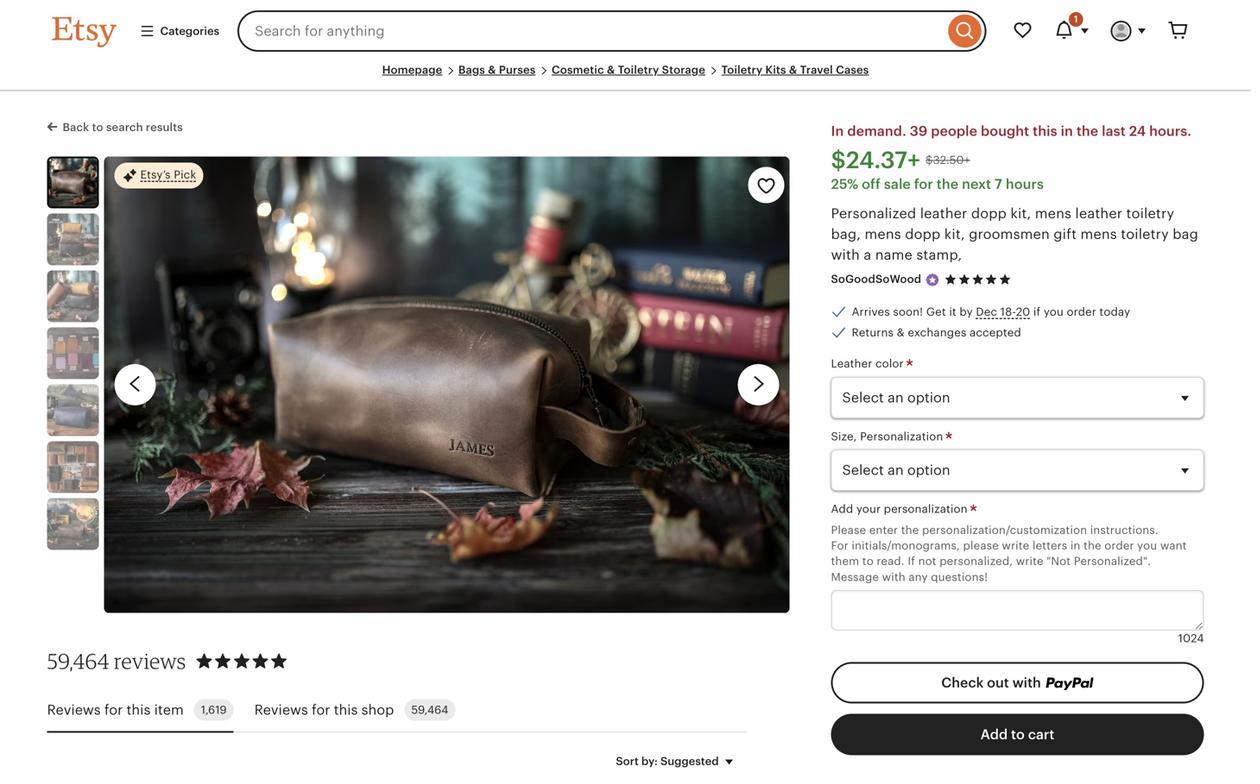 Task type: locate. For each thing, give the bounding box(es) containing it.
leather down 25% off sale for the next 7 hours
[[920, 206, 967, 221]]

1 horizontal spatial for
[[312, 703, 330, 718]]

the down $32.50+
[[937, 176, 959, 192]]

0 horizontal spatial kit,
[[944, 226, 965, 242]]

in up "not
[[1071, 540, 1081, 553]]

to for add
[[1011, 727, 1025, 743]]

18-
[[1000, 306, 1016, 318]]

2 horizontal spatial for
[[914, 176, 933, 192]]

Add your personalization text field
[[831, 591, 1204, 631]]

dec
[[976, 306, 997, 318]]

if
[[908, 555, 915, 568]]

for down "59,464 reviews"
[[104, 703, 123, 718]]

personalization
[[860, 430, 943, 443]]

toiletry left kits
[[721, 63, 763, 76]]

kit, up groomsmen
[[1011, 206, 1031, 221]]

please
[[963, 540, 999, 553]]

homepage link
[[382, 63, 442, 76]]

add to cart
[[981, 727, 1055, 743]]

& right "bags"
[[488, 63, 496, 76]]

& right "cosmetic"
[[607, 63, 615, 76]]

cosmetic & toiletry storage
[[552, 63, 705, 76]]

hours
[[1006, 176, 1044, 192]]

with
[[831, 247, 860, 263], [882, 571, 906, 584], [1012, 676, 1041, 691]]

0 vertical spatial kit,
[[1011, 206, 1031, 221]]

menu bar
[[52, 62, 1199, 92]]

1 vertical spatial 59,464
[[411, 704, 448, 717]]

1 horizontal spatial order
[[1105, 540, 1134, 553]]

toiletry up bag
[[1126, 206, 1174, 221]]

to
[[92, 121, 103, 134], [862, 555, 874, 568], [1011, 727, 1025, 743]]

mens
[[1035, 206, 1072, 221], [865, 226, 901, 242], [1081, 226, 1117, 242]]

returns
[[852, 326, 894, 339]]

size,
[[831, 430, 857, 443]]

1 vertical spatial order
[[1105, 540, 1134, 553]]

dopp up "stamp," at the right top of page
[[905, 226, 941, 242]]

0 horizontal spatial this
[[127, 703, 151, 718]]

59,464 up reviews for this item
[[47, 649, 109, 674]]

with inside personalized leather dopp kit, mens leather toiletry bag, mens dopp kit, groomsmen gift mens toiletry bag with a name stamp,
[[831, 247, 860, 263]]

you left want
[[1137, 540, 1157, 553]]

write down personalization/customization
[[1002, 540, 1030, 553]]

1 leather from the left
[[920, 206, 967, 221]]

0 horizontal spatial order
[[1067, 306, 1096, 318]]

to inside please enter the personalization/customization instructions. for initials/monograms, please write letters in the order you want them to read. if not personalized, write "not personalized". message with any questions!
[[862, 555, 874, 568]]

size, personalization
[[831, 430, 946, 443]]

toiletry kits & travel cases link
[[721, 63, 869, 76]]

2 leather from the left
[[1075, 206, 1123, 221]]

& for cosmetic
[[607, 63, 615, 76]]

& right 'returns'
[[897, 326, 905, 339]]

None search field
[[238, 10, 986, 52]]

1 vertical spatial toiletry
[[1121, 226, 1169, 242]]

1 vertical spatial to
[[862, 555, 874, 568]]

leather up gift
[[1075, 206, 1123, 221]]

them
[[831, 555, 859, 568]]

search
[[106, 121, 143, 134]]

2 horizontal spatial mens
[[1081, 226, 1117, 242]]

item
[[154, 703, 184, 718]]

1 vertical spatial add
[[981, 727, 1008, 743]]

reviews right 1,619 on the left
[[254, 703, 308, 718]]

add left the "cart"
[[981, 727, 1008, 743]]

2 vertical spatial to
[[1011, 727, 1025, 743]]

0 horizontal spatial with
[[831, 247, 860, 263]]

0 horizontal spatial leather
[[920, 206, 967, 221]]

out
[[987, 676, 1009, 691]]

bags & purses link
[[458, 63, 536, 76]]

1 horizontal spatial 59,464
[[411, 704, 448, 717]]

with right "out"
[[1012, 676, 1041, 691]]

toiletry down categories banner
[[618, 63, 659, 76]]

1 horizontal spatial mens
[[1035, 206, 1072, 221]]

order left today
[[1067, 306, 1096, 318]]

sort by: suggested button
[[603, 744, 752, 773]]

toiletry left bag
[[1121, 226, 1169, 242]]

with down bag,
[[831, 247, 860, 263]]

to inside button
[[1011, 727, 1025, 743]]

message
[[831, 571, 879, 584]]

reviews down "59,464 reviews"
[[47, 703, 101, 718]]

for right sale
[[914, 176, 933, 192]]

soon! get
[[893, 306, 946, 318]]

by
[[960, 306, 973, 318]]

59,464
[[47, 649, 109, 674], [411, 704, 448, 717]]

to right back
[[92, 121, 103, 134]]

star_seller image
[[925, 272, 940, 288]]

next
[[962, 176, 991, 192]]

tab list containing reviews for this item
[[47, 690, 746, 734]]

1 horizontal spatial reviews
[[254, 703, 308, 718]]

mens down personalized
[[865, 226, 901, 242]]

1 horizontal spatial leather
[[1075, 206, 1123, 221]]

in left last
[[1061, 124, 1073, 139]]

to left the "cart"
[[1011, 727, 1025, 743]]

& for bags
[[488, 63, 496, 76]]

the up initials/monograms,
[[901, 524, 919, 537]]

hours.
[[1149, 124, 1192, 139]]

kit,
[[1011, 206, 1031, 221], [944, 226, 965, 242]]

2 vertical spatial with
[[1012, 676, 1041, 691]]

none search field inside categories banner
[[238, 10, 986, 52]]

1 horizontal spatial add
[[981, 727, 1008, 743]]

a
[[864, 247, 872, 263]]

0 vertical spatial in
[[1061, 124, 1073, 139]]

order
[[1067, 306, 1096, 318], [1105, 540, 1134, 553]]

kit, up "stamp," at the right top of page
[[944, 226, 965, 242]]

0 vertical spatial 59,464
[[47, 649, 109, 674]]

personalized leather dopp kit mens leather toiletry bag mens image 7 image
[[47, 498, 99, 550]]

$32.50+
[[926, 154, 970, 167]]

personalized leather dopp kit mens leather toiletry bag mens image 4 image
[[47, 327, 99, 379]]

for
[[914, 176, 933, 192], [104, 703, 123, 718], [312, 703, 330, 718]]

order down instructions.
[[1105, 540, 1134, 553]]

0 vertical spatial to
[[92, 121, 103, 134]]

1 vertical spatial in
[[1071, 540, 1081, 553]]

suggested
[[661, 756, 719, 768]]

you right if
[[1044, 306, 1064, 318]]

mens right gift
[[1081, 226, 1117, 242]]

arrives soon! get it by dec 18-20 if you order today
[[852, 306, 1130, 318]]

name
[[875, 247, 913, 263]]

for left the shop
[[312, 703, 330, 718]]

add
[[831, 503, 853, 516], [981, 727, 1008, 743]]

dopp up groomsmen
[[971, 206, 1007, 221]]

cases
[[836, 63, 869, 76]]

accepted
[[970, 326, 1021, 339]]

0 horizontal spatial to
[[92, 121, 103, 134]]

off
[[862, 176, 881, 192]]

etsy's
[[140, 168, 171, 181]]

reviews for reviews for this shop
[[254, 703, 308, 718]]

0 vertical spatial with
[[831, 247, 860, 263]]

2 reviews from the left
[[254, 703, 308, 718]]

to up message
[[862, 555, 874, 568]]

letters
[[1033, 540, 1067, 553]]

you
[[1044, 306, 1064, 318], [1137, 540, 1157, 553]]

0 horizontal spatial add
[[831, 503, 853, 516]]

$24.37+
[[831, 147, 920, 174]]

you inside please enter the personalization/customization instructions. for initials/monograms, please write letters in the order you want them to read. if not personalized, write "not personalized". message with any questions!
[[1137, 540, 1157, 553]]

write down the letters
[[1016, 555, 1044, 568]]

enter
[[869, 524, 898, 537]]

this left the shop
[[334, 703, 358, 718]]

for for reviews for this item
[[104, 703, 123, 718]]

$24.37+ $32.50+
[[831, 147, 970, 174]]

0 horizontal spatial toiletry
[[618, 63, 659, 76]]

2 horizontal spatial this
[[1033, 124, 1057, 139]]

59,464 right the shop
[[411, 704, 448, 717]]

purses
[[499, 63, 536, 76]]

this
[[1033, 124, 1057, 139], [127, 703, 151, 718], [334, 703, 358, 718]]

back to search results
[[63, 121, 183, 134]]

0 horizontal spatial reviews
[[47, 703, 101, 718]]

initials/monograms,
[[852, 540, 960, 553]]

tab list
[[47, 690, 746, 734]]

0 horizontal spatial dopp
[[905, 226, 941, 242]]

mens up gift
[[1035, 206, 1072, 221]]

personalized leather dopp kit, mens leather toiletry bag, mens dopp kit, groomsmen gift mens toiletry bag with a name stamp,
[[831, 206, 1198, 263]]

color
[[876, 358, 904, 371]]

1 reviews from the left
[[47, 703, 101, 718]]

1 horizontal spatial kit,
[[1011, 206, 1031, 221]]

sort
[[616, 756, 639, 768]]

reviews for this shop
[[254, 703, 394, 718]]

0 horizontal spatial for
[[104, 703, 123, 718]]

1 horizontal spatial you
[[1137, 540, 1157, 553]]

etsy's pick
[[140, 168, 196, 181]]

0 horizontal spatial 59,464
[[47, 649, 109, 674]]

personalized leather dopp kit mens leather toiletry bag mens image 1 image
[[104, 157, 790, 614], [49, 158, 97, 207]]

this right bought
[[1033, 124, 1057, 139]]

59,464 inside tab list
[[411, 704, 448, 717]]

add inside button
[[981, 727, 1008, 743]]

leather color
[[831, 358, 907, 371]]

2 horizontal spatial to
[[1011, 727, 1025, 743]]

gift
[[1054, 226, 1077, 242]]

1 button
[[1043, 10, 1100, 52]]

write
[[1002, 540, 1030, 553], [1016, 555, 1044, 568]]

1 vertical spatial with
[[882, 571, 906, 584]]

read.
[[877, 555, 905, 568]]

0 vertical spatial you
[[1044, 306, 1064, 318]]

1 horizontal spatial to
[[862, 555, 874, 568]]

in inside please enter the personalization/customization instructions. for initials/monograms, please write letters in the order you want them to read. if not personalized, write "not personalized". message with any questions!
[[1071, 540, 1081, 553]]

1 vertical spatial you
[[1137, 540, 1157, 553]]

0 vertical spatial write
[[1002, 540, 1030, 553]]

cosmetic
[[552, 63, 604, 76]]

1 horizontal spatial toiletry
[[721, 63, 763, 76]]

0 horizontal spatial you
[[1044, 306, 1064, 318]]

personalized".
[[1074, 555, 1151, 568]]

1 horizontal spatial this
[[334, 703, 358, 718]]

0 vertical spatial dopp
[[971, 206, 1007, 221]]

your
[[856, 503, 881, 516]]

order inside please enter the personalization/customization instructions. for initials/monograms, please write letters in the order you want them to read. if not personalized, write "not personalized". message with any questions!
[[1105, 540, 1134, 553]]

reviews
[[47, 703, 101, 718], [254, 703, 308, 718]]

1,619
[[201, 704, 227, 717]]

1 horizontal spatial with
[[882, 571, 906, 584]]

0 vertical spatial add
[[831, 503, 853, 516]]

add up the please
[[831, 503, 853, 516]]

2 horizontal spatial with
[[1012, 676, 1041, 691]]

with down read.
[[882, 571, 906, 584]]

categories
[[160, 25, 219, 37]]

this left item
[[127, 703, 151, 718]]

bought
[[981, 124, 1029, 139]]



Task type: describe. For each thing, give the bounding box(es) containing it.
this for reviews for this item
[[127, 703, 151, 718]]

if
[[1033, 306, 1041, 318]]

0 horizontal spatial mens
[[865, 226, 901, 242]]

59,464 for 59,464
[[411, 704, 448, 717]]

sale
[[884, 176, 911, 192]]

0 vertical spatial toiletry
[[1126, 206, 1174, 221]]

today
[[1100, 306, 1130, 318]]

please enter the personalization/customization instructions. for initials/monograms, please write letters in the order you want them to read. if not personalized, write "not personalized". message with any questions!
[[831, 524, 1187, 584]]

with inside 'button'
[[1012, 676, 1041, 691]]

personalized leather dopp kit mens leather toiletry bag mens image 5 image
[[47, 384, 99, 436]]

the up personalized".
[[1084, 540, 1101, 553]]

personalized leather dopp kit mens leather toiletry bag mens image 2 image
[[47, 214, 99, 265]]

please
[[831, 524, 866, 537]]

stamp,
[[916, 247, 962, 263]]

people
[[931, 124, 977, 139]]

demand.
[[847, 124, 906, 139]]

reviews for this item
[[47, 703, 184, 718]]

add for add your personalization
[[831, 503, 853, 516]]

bag,
[[831, 226, 861, 242]]

shop
[[362, 703, 394, 718]]

cosmetic & toiletry storage link
[[552, 63, 705, 76]]

the left last
[[1077, 124, 1099, 139]]

2 toiletry from the left
[[721, 63, 763, 76]]

results
[[146, 121, 183, 134]]

want
[[1160, 540, 1187, 553]]

1 horizontal spatial dopp
[[971, 206, 1007, 221]]

bags & purses
[[458, 63, 536, 76]]

back
[[63, 121, 89, 134]]

25% off sale for the next 7 hours
[[831, 176, 1044, 192]]

not
[[918, 555, 937, 568]]

homepage
[[382, 63, 442, 76]]

1 horizontal spatial personalized leather dopp kit mens leather toiletry bag mens image 1 image
[[104, 157, 790, 614]]

to for back
[[92, 121, 103, 134]]

sogoodsowood
[[831, 273, 921, 286]]

personalized leather dopp kit mens leather toiletry bag mens image 3 image
[[47, 271, 99, 322]]

personalization/customization
[[922, 524, 1087, 537]]

reviews
[[114, 649, 186, 674]]

kits
[[765, 63, 786, 76]]

check out with button
[[831, 663, 1204, 704]]

it
[[949, 306, 957, 318]]

personalization
[[884, 503, 968, 516]]

this for reviews for this shop
[[334, 703, 358, 718]]

"not
[[1047, 555, 1071, 568]]

personalized leather dopp kit mens leather toiletry bag mens image 6 image
[[47, 441, 99, 493]]

instructions.
[[1090, 524, 1159, 537]]

exchanges
[[908, 326, 967, 339]]

for for reviews for this shop
[[312, 703, 330, 718]]

categories banner
[[21, 0, 1230, 62]]

personalized,
[[940, 555, 1013, 568]]

returns & exchanges accepted
[[852, 326, 1021, 339]]

any
[[909, 571, 928, 584]]

questions!
[[931, 571, 988, 584]]

add for add to cart
[[981, 727, 1008, 743]]

travel
[[800, 63, 833, 76]]

20
[[1016, 306, 1030, 318]]

etsy's pick button
[[114, 162, 203, 189]]

add your personalization
[[831, 503, 971, 516]]

by:
[[641, 756, 658, 768]]

check
[[941, 676, 984, 691]]

24
[[1129, 124, 1146, 139]]

cart
[[1028, 727, 1055, 743]]

& for returns
[[897, 326, 905, 339]]

in demand. 39 people bought this in the last 24 hours.
[[831, 124, 1192, 139]]

bag
[[1173, 226, 1198, 242]]

1 toiletry from the left
[[618, 63, 659, 76]]

last
[[1102, 124, 1126, 139]]

in
[[831, 124, 844, 139]]

add to cart button
[[831, 714, 1204, 756]]

bags
[[458, 63, 485, 76]]

sort by: suggested
[[616, 756, 719, 768]]

1 vertical spatial dopp
[[905, 226, 941, 242]]

1
[[1074, 14, 1078, 25]]

arrives
[[852, 306, 890, 318]]

pick
[[174, 168, 196, 181]]

check out with
[[941, 676, 1045, 691]]

Search for anything text field
[[238, 10, 944, 52]]

& right kits
[[789, 63, 797, 76]]

leather
[[831, 358, 872, 371]]

personalized
[[831, 206, 916, 221]]

with inside please enter the personalization/customization instructions. for initials/monograms, please write letters in the order you want them to read. if not personalized, write "not personalized". message with any questions!
[[882, 571, 906, 584]]

0 vertical spatial order
[[1067, 306, 1096, 318]]

storage
[[662, 63, 705, 76]]

reviews for reviews for this item
[[47, 703, 101, 718]]

categories button
[[126, 15, 232, 47]]

0 horizontal spatial personalized leather dopp kit mens leather toiletry bag mens image 1 image
[[49, 158, 97, 207]]

1 vertical spatial kit,
[[944, 226, 965, 242]]

sogoodsowood link
[[831, 273, 921, 286]]

1024
[[1178, 633, 1204, 646]]

59,464 for 59,464 reviews
[[47, 649, 109, 674]]

back to search results link
[[47, 118, 183, 135]]

menu bar containing homepage
[[52, 62, 1199, 92]]

59,464 reviews
[[47, 649, 186, 674]]

toiletry kits & travel cases
[[721, 63, 869, 76]]

1 vertical spatial write
[[1016, 555, 1044, 568]]



Task type: vqa. For each thing, say whether or not it's contained in the screenshot.
pyrenees
no



